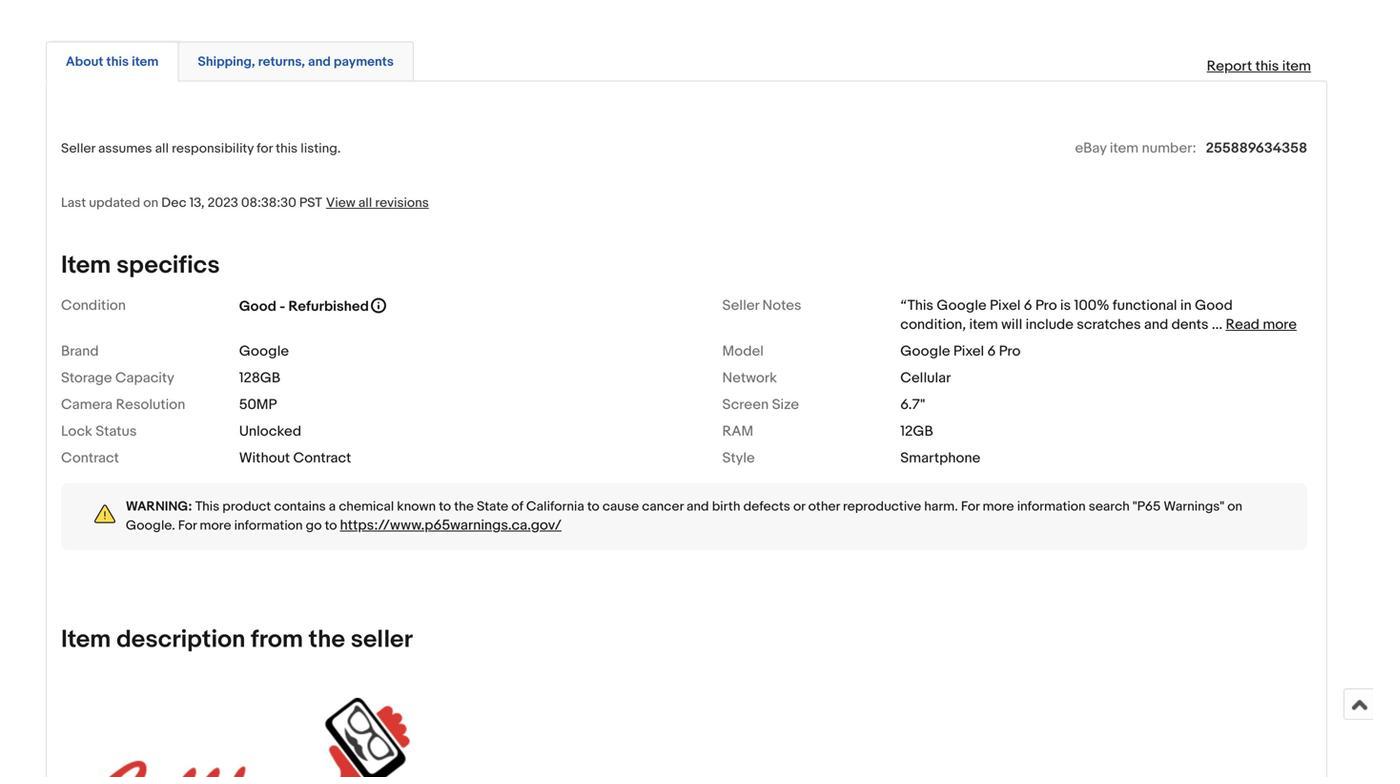 Task type: describe. For each thing, give the bounding box(es) containing it.
california
[[526, 499, 584, 515]]

1 horizontal spatial all
[[358, 195, 372, 211]]

revisions
[[375, 195, 429, 211]]

128gb
[[239, 370, 280, 387]]

other
[[808, 499, 840, 515]]

specifics
[[116, 251, 220, 280]]

description
[[116, 625, 245, 655]]

lock status
[[61, 423, 137, 440]]

functional
[[1113, 297, 1177, 314]]

cause
[[602, 499, 639, 515]]

ebay item number: 255889634358
[[1075, 140, 1307, 157]]

camera resolution
[[61, 396, 185, 413]]

0 horizontal spatial good
[[239, 298, 276, 315]]

camera
[[61, 396, 113, 413]]

will
[[1001, 316, 1022, 333]]

last updated on dec 13, 2023 08:38:30 pst view all revisions
[[61, 195, 429, 211]]

assumes
[[98, 141, 152, 157]]

https://www.p65warnings.ca.gov/ link
[[340, 517, 562, 534]]

13,
[[190, 195, 205, 211]]

condition
[[61, 297, 126, 314]]

resolution
[[116, 396, 185, 413]]

-
[[280, 298, 285, 315]]

1 vertical spatial the
[[309, 625, 345, 655]]

item for item specifics
[[61, 251, 111, 280]]

report this item
[[1207, 58, 1311, 75]]

about this item
[[66, 54, 159, 70]]

defects
[[743, 499, 790, 515]]

seller for seller notes
[[722, 297, 759, 314]]

and inside this product contains a chemical known to the state of california to cause cancer and birth defects or other reproductive harm.  for more information search "p65 warnings" on google. for more information go to
[[687, 499, 709, 515]]

item inside "this google pixel 6 pro is 100% functional in good condition, item will include scratches and dents ... read more
[[969, 316, 998, 333]]

item right ebay
[[1110, 140, 1139, 157]]

1 vertical spatial pro
[[999, 343, 1021, 360]]

screen size
[[722, 396, 799, 413]]

notes
[[762, 297, 802, 314]]

state
[[477, 499, 508, 515]]

08:38:30
[[241, 195, 296, 211]]

50mp
[[239, 396, 277, 413]]

about this item button
[[66, 53, 159, 71]]

of
[[511, 499, 523, 515]]

good - refurbished
[[239, 298, 369, 315]]

item right report
[[1282, 58, 1311, 75]]

0 horizontal spatial pixel
[[953, 343, 984, 360]]

this for report
[[1255, 58, 1279, 75]]

product
[[222, 499, 271, 515]]

warnings"
[[1164, 499, 1224, 515]]

255889634358
[[1206, 140, 1307, 157]]

view all revisions link
[[322, 194, 429, 211]]

the inside this product contains a chemical known to the state of california to cause cancer and birth defects or other reproductive harm.  for more information search "p65 warnings" on google. for more information go to
[[454, 499, 474, 515]]

item specifics
[[61, 251, 220, 280]]

reproductive
[[843, 499, 921, 515]]

seller for seller assumes all responsibility for this listing.
[[61, 141, 95, 157]]

without
[[239, 450, 290, 467]]

lock
[[61, 423, 92, 440]]

google inside "this google pixel 6 pro is 100% functional in good condition, item will include scratches and dents ... read more
[[937, 297, 987, 314]]

and inside button
[[308, 54, 331, 70]]

scratches
[[1077, 316, 1141, 333]]

ram
[[722, 423, 753, 440]]

about
[[66, 54, 103, 70]]

1 contract from the left
[[61, 450, 119, 467]]

smartphone
[[900, 450, 980, 467]]

a
[[329, 499, 336, 515]]

condition,
[[900, 316, 966, 333]]

chemical
[[339, 499, 394, 515]]

storage capacity
[[61, 370, 174, 387]]

responsibility
[[172, 141, 254, 157]]

seller
[[351, 625, 413, 655]]

this for about
[[106, 54, 129, 70]]

1 horizontal spatial for
[[961, 499, 980, 515]]

size
[[772, 396, 799, 413]]

shipping, returns, and payments
[[198, 54, 394, 70]]

for
[[257, 141, 273, 157]]

item inside button
[[132, 54, 159, 70]]

"this google pixel 6 pro is 100% functional in good condition, item will include scratches and dents ... read more
[[900, 297, 1297, 333]]

model
[[722, 343, 764, 360]]

style
[[722, 450, 755, 467]]

shipping,
[[198, 54, 255, 70]]

report this item link
[[1197, 48, 1321, 84]]

last
[[61, 195, 86, 211]]

dents
[[1172, 316, 1209, 333]]

pst
[[299, 195, 322, 211]]

brand
[[61, 343, 99, 360]]

report
[[1207, 58, 1252, 75]]

network
[[722, 370, 777, 387]]

2 contract from the left
[[293, 450, 351, 467]]

go
[[306, 518, 322, 534]]



Task type: locate. For each thing, give the bounding box(es) containing it.
0 horizontal spatial contract
[[61, 450, 119, 467]]

2 horizontal spatial and
[[1144, 316, 1168, 333]]

cellular
[[900, 370, 951, 387]]

pro down will
[[999, 343, 1021, 360]]

unlocked
[[239, 423, 301, 440]]

and left birth
[[687, 499, 709, 515]]

to right go
[[325, 518, 337, 534]]

pro up 'include' at right top
[[1035, 297, 1057, 314]]

capacity
[[115, 370, 174, 387]]

2 horizontal spatial more
[[1263, 316, 1297, 333]]

good left -
[[239, 298, 276, 315]]

0 horizontal spatial 6
[[987, 343, 996, 360]]

good inside "this google pixel 6 pro is 100% functional in good condition, item will include scratches and dents ... read more
[[1195, 297, 1233, 314]]

on left dec
[[143, 195, 158, 211]]

1 horizontal spatial pro
[[1035, 297, 1057, 314]]

seller assumes all responsibility for this listing.
[[61, 141, 341, 157]]

0 horizontal spatial all
[[155, 141, 169, 157]]

more
[[1263, 316, 1297, 333], [983, 499, 1014, 515], [200, 518, 231, 534]]

more down this at the bottom
[[200, 518, 231, 534]]

item description from the seller
[[61, 625, 413, 655]]

2 horizontal spatial this
[[1255, 58, 1279, 75]]

item
[[132, 54, 159, 70], [1282, 58, 1311, 75], [1110, 140, 1139, 157], [969, 316, 998, 333]]

1 horizontal spatial and
[[687, 499, 709, 515]]

tab list
[[46, 38, 1327, 81]]

storage
[[61, 370, 112, 387]]

0 vertical spatial on
[[143, 195, 158, 211]]

google for google
[[239, 343, 289, 360]]

birth
[[712, 499, 740, 515]]

shipping, returns, and payments button
[[198, 53, 394, 71]]

returns,
[[258, 54, 305, 70]]

1 vertical spatial item
[[61, 625, 111, 655]]

this right report
[[1255, 58, 1279, 75]]

updated
[[89, 195, 140, 211]]

1 horizontal spatial good
[[1195, 297, 1233, 314]]

without contract
[[239, 450, 351, 467]]

0 horizontal spatial pro
[[999, 343, 1021, 360]]

contract down "lock status"
[[61, 450, 119, 467]]

1 vertical spatial 6
[[987, 343, 996, 360]]

1 horizontal spatial to
[[439, 499, 451, 515]]

warning:
[[126, 499, 192, 515]]

information
[[1017, 499, 1086, 515], [234, 518, 303, 534]]

pixel up will
[[990, 297, 1021, 314]]

1 horizontal spatial more
[[983, 499, 1014, 515]]

1 horizontal spatial the
[[454, 499, 474, 515]]

payments
[[334, 54, 394, 70]]

status
[[96, 423, 137, 440]]

1 horizontal spatial on
[[1227, 499, 1243, 515]]

pixel inside "this google pixel 6 pro is 100% functional in good condition, item will include scratches and dents ... read more
[[990, 297, 1021, 314]]

1 vertical spatial for
[[178, 518, 197, 534]]

item left description at the left of page
[[61, 625, 111, 655]]

all right view
[[358, 195, 372, 211]]

item for item description from the seller
[[61, 625, 111, 655]]

ebay
[[1075, 140, 1107, 157]]

this
[[195, 499, 220, 515]]

listing.
[[301, 141, 341, 157]]

contract
[[61, 450, 119, 467], [293, 450, 351, 467]]

and right returns,
[[308, 54, 331, 70]]

information down the product
[[234, 518, 303, 534]]

pixel down condition,
[[953, 343, 984, 360]]

"p65
[[1133, 499, 1161, 515]]

6
[[1024, 297, 1032, 314], [987, 343, 996, 360]]

on inside this product contains a chemical known to the state of california to cause cancer and birth defects or other reproductive harm.  for more information search "p65 warnings" on google. for more information go to
[[1227, 499, 1243, 515]]

0 vertical spatial pixel
[[990, 297, 1021, 314]]

0 vertical spatial all
[[155, 141, 169, 157]]

google.
[[126, 518, 175, 534]]

1 horizontal spatial contract
[[293, 450, 351, 467]]

0 vertical spatial information
[[1017, 499, 1086, 515]]

0 horizontal spatial and
[[308, 54, 331, 70]]

google for google pixel 6 pro
[[900, 343, 950, 360]]

1 horizontal spatial seller
[[722, 297, 759, 314]]

item left will
[[969, 316, 998, 333]]

google up condition,
[[937, 297, 987, 314]]

2 vertical spatial more
[[200, 518, 231, 534]]

read
[[1226, 316, 1260, 333]]

this right about at the top of the page
[[106, 54, 129, 70]]

this product contains a chemical known to the state of california to cause cancer and birth defects or other reproductive harm.  for more information search "p65 warnings" on google. for more information go to
[[126, 499, 1243, 534]]

and inside "this google pixel 6 pro is 100% functional in good condition, item will include scratches and dents ... read more
[[1144, 316, 1168, 333]]

"this
[[900, 297, 934, 314]]

1 horizontal spatial 6
[[1024, 297, 1032, 314]]

and
[[308, 54, 331, 70], [1144, 316, 1168, 333], [687, 499, 709, 515]]

2 horizontal spatial to
[[587, 499, 600, 515]]

search
[[1089, 499, 1130, 515]]

0 vertical spatial item
[[61, 251, 111, 280]]

0 vertical spatial 6
[[1024, 297, 1032, 314]]

1 vertical spatial all
[[358, 195, 372, 211]]

this inside button
[[106, 54, 129, 70]]

...
[[1212, 316, 1223, 333]]

0 horizontal spatial seller
[[61, 141, 95, 157]]

on
[[143, 195, 158, 211], [1227, 499, 1243, 515]]

1 item from the top
[[61, 251, 111, 280]]

0 horizontal spatial the
[[309, 625, 345, 655]]

to up https://www.p65warnings.ca.gov/ link at the bottom left of page
[[439, 499, 451, 515]]

more inside "this google pixel 6 pro is 100% functional in good condition, item will include scratches and dents ... read more
[[1263, 316, 1297, 333]]

information left search
[[1017, 499, 1086, 515]]

to
[[439, 499, 451, 515], [587, 499, 600, 515], [325, 518, 337, 534]]

all right assumes
[[155, 141, 169, 157]]

google up cellular
[[900, 343, 950, 360]]

100%
[[1074, 297, 1110, 314]]

contract up the a
[[293, 450, 351, 467]]

0 horizontal spatial on
[[143, 195, 158, 211]]

0 vertical spatial for
[[961, 499, 980, 515]]

1 horizontal spatial information
[[1017, 499, 1086, 515]]

seller
[[61, 141, 95, 157], [722, 297, 759, 314]]

2023
[[208, 195, 238, 211]]

item right about at the top of the page
[[132, 54, 159, 70]]

0 vertical spatial the
[[454, 499, 474, 515]]

0 vertical spatial seller
[[61, 141, 95, 157]]

0 horizontal spatial information
[[234, 518, 303, 534]]

known
[[397, 499, 436, 515]]

this
[[106, 54, 129, 70], [1255, 58, 1279, 75], [276, 141, 298, 157]]

harm.
[[924, 499, 958, 515]]

0 horizontal spatial for
[[178, 518, 197, 534]]

in
[[1180, 297, 1192, 314]]

or
[[793, 499, 805, 515]]

cancer
[[642, 499, 684, 515]]

the up https://www.p65warnings.ca.gov/ link at the bottom left of page
[[454, 499, 474, 515]]

view
[[326, 195, 355, 211]]

for right harm.
[[961, 499, 980, 515]]

1 vertical spatial pixel
[[953, 343, 984, 360]]

more right the read
[[1263, 316, 1297, 333]]

pixel
[[990, 297, 1021, 314], [953, 343, 984, 360]]

1 horizontal spatial this
[[276, 141, 298, 157]]

include
[[1026, 316, 1074, 333]]

good
[[1195, 297, 1233, 314], [239, 298, 276, 315]]

to left "cause"
[[587, 499, 600, 515]]

6.7"
[[900, 396, 925, 413]]

more right harm.
[[983, 499, 1014, 515]]

this right for
[[276, 141, 298, 157]]

and down functional
[[1144, 316, 1168, 333]]

2 vertical spatial and
[[687, 499, 709, 515]]

0 vertical spatial pro
[[1035, 297, 1057, 314]]

refurbished
[[288, 298, 369, 315]]

12gb
[[900, 423, 933, 440]]

0 horizontal spatial more
[[200, 518, 231, 534]]

for
[[961, 499, 980, 515], [178, 518, 197, 534]]

dec
[[161, 195, 187, 211]]

seller notes
[[722, 297, 802, 314]]

is
[[1060, 297, 1071, 314]]

1 horizontal spatial pixel
[[990, 297, 1021, 314]]

the right from
[[309, 625, 345, 655]]

google up 128gb at left top
[[239, 343, 289, 360]]

6 inside "this google pixel 6 pro is 100% functional in good condition, item will include scratches and dents ... read more
[[1024, 297, 1032, 314]]

1 vertical spatial and
[[1144, 316, 1168, 333]]

1 vertical spatial more
[[983, 499, 1014, 515]]

0 vertical spatial more
[[1263, 316, 1297, 333]]

seller left assumes
[[61, 141, 95, 157]]

google pixel 6 pro
[[900, 343, 1021, 360]]

1 vertical spatial information
[[234, 518, 303, 534]]

from
[[251, 625, 303, 655]]

good up ...
[[1195, 297, 1233, 314]]

0 horizontal spatial to
[[325, 518, 337, 534]]

screen
[[722, 396, 769, 413]]

for down this at the bottom
[[178, 518, 197, 534]]

seller left notes
[[722, 297, 759, 314]]

0 horizontal spatial this
[[106, 54, 129, 70]]

1 vertical spatial seller
[[722, 297, 759, 314]]

0 vertical spatial and
[[308, 54, 331, 70]]

number:
[[1142, 140, 1196, 157]]

item
[[61, 251, 111, 280], [61, 625, 111, 655]]

pro inside "this google pixel 6 pro is 100% functional in good condition, item will include scratches and dents ... read more
[[1035, 297, 1057, 314]]

1 vertical spatial on
[[1227, 499, 1243, 515]]

on right warnings"
[[1227, 499, 1243, 515]]

item up condition
[[61, 251, 111, 280]]

california prop 65 warning image
[[92, 503, 118, 526]]

2 item from the top
[[61, 625, 111, 655]]

tab list containing about this item
[[46, 38, 1327, 81]]

https://www.p65warnings.ca.gov/
[[340, 517, 562, 534]]



Task type: vqa. For each thing, say whether or not it's contained in the screenshot.


